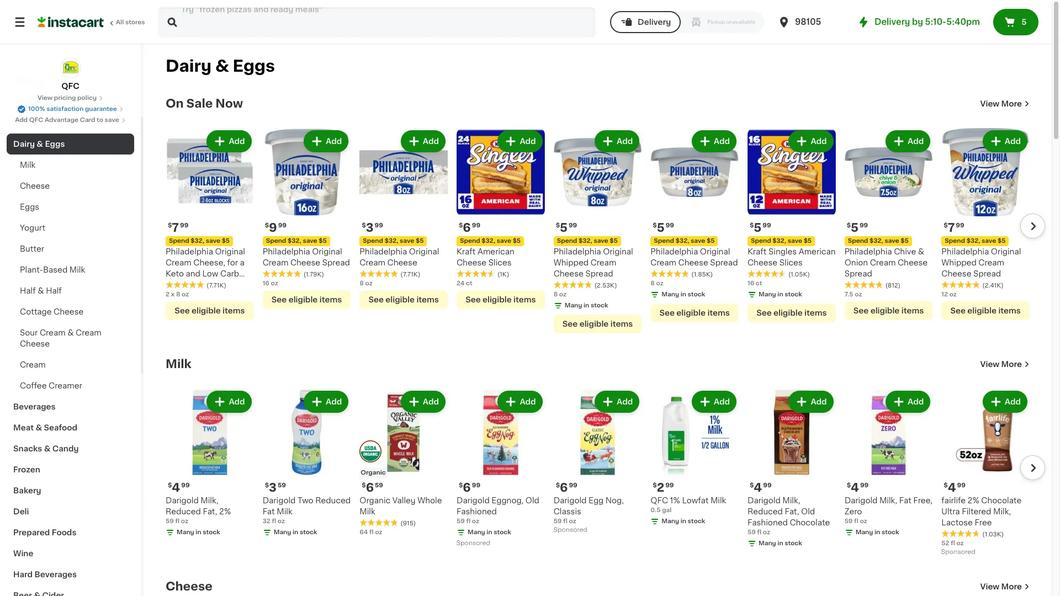 Task type: locate. For each thing, give the bounding box(es) containing it.
fl inside darigold egg nog, classis 59 fl oz
[[564, 519, 568, 525]]

1 vertical spatial eggs
[[45, 140, 65, 148]]

philadelphia for see eligible items button under philadelphia original cream cheese
[[360, 248, 407, 256]]

1 vertical spatial fashioned
[[748, 520, 788, 527]]

free
[[975, 520, 993, 527]]

see eligible items for see eligible items button under (1k)
[[466, 296, 536, 304]]

$5 up chive
[[901, 238, 909, 244]]

many in stock for darigold two reduced fat milk
[[274, 530, 317, 536]]

kraft inside kraft american cheese slices
[[457, 248, 476, 256]]

9
[[269, 222, 277, 234]]

0 horizontal spatial philadelphia original whipped cream cheese spread
[[554, 248, 634, 278]]

2 original from the left
[[312, 248, 342, 256]]

fat, inside darigold milk, reduced fat, 2% 59 fl oz
[[203, 509, 217, 516]]

7 spend from the left
[[654, 238, 675, 244]]

2 7 from the left
[[949, 222, 956, 234]]

0 vertical spatial more
[[1002, 100, 1023, 108]]

2% inside fairlife 2% chocolate ultra filtered milk, lactose free
[[968, 497, 980, 505]]

spread inside product group
[[323, 259, 350, 267]]

many in stock inside product group
[[662, 519, 706, 525]]

item carousel region containing 4
[[150, 384, 1046, 563]]

1 horizontal spatial cheese link
[[166, 581, 213, 594]]

see eligible items down (812)
[[854, 307, 925, 315]]

spend $32, save $5 down $ 9 99
[[266, 238, 327, 244]]

1 horizontal spatial qfc
[[61, 82, 79, 90]]

& down cottage cheese link
[[68, 329, 74, 337]]

1 horizontal spatial 2
[[657, 483, 665, 494]]

5 $32, from the left
[[385, 238, 399, 244]]

0 vertical spatial view more
[[981, 100, 1023, 108]]

1 vertical spatial cheese link
[[166, 581, 213, 594]]

see eligible items for see eligible items button under (1.79k)
[[272, 296, 342, 304]]

eggs
[[233, 58, 275, 74], [45, 140, 65, 148], [20, 203, 39, 211]]

0 horizontal spatial 8 oz
[[360, 281, 373, 287]]

stock down the qfc 1% lowfat milk 0.5 gal
[[688, 519, 706, 525]]

5 darigold from the left
[[554, 497, 587, 505]]

6 up kraft american cheese slices
[[463, 222, 471, 234]]

1 horizontal spatial 2%
[[968, 497, 980, 505]]

qfc inside the qfc 1% lowfat milk 0.5 gal
[[651, 497, 669, 505]]

slices up (1k)
[[489, 259, 512, 267]]

2 darigold from the left
[[457, 497, 490, 505]]

organic up $ 6 59
[[361, 470, 386, 476]]

spend inside product group
[[266, 238, 286, 244]]

99 inside "$ 3 99"
[[375, 222, 383, 229]]

7 $32, from the left
[[676, 238, 690, 244]]

stock for darigold milk, reduced fat, 2%
[[203, 530, 220, 536]]

1 ct from the left
[[466, 281, 473, 287]]

1 horizontal spatial philadelphia original whipped cream cheese spread
[[942, 248, 1022, 278]]

1 spend from the left
[[169, 238, 189, 244]]

2 philadelphia original whipped cream cheese spread from the left
[[942, 248, 1022, 278]]

0 vertical spatial (7.71k)
[[401, 272, 421, 278]]

0 horizontal spatial whipped
[[554, 259, 589, 267]]

kraft american cheese slices
[[457, 248, 515, 267]]

6 up classis
[[560, 483, 568, 494]]

spend $32, save $5 up (1.85k)
[[654, 238, 715, 244]]

save
[[105, 117, 119, 123], [206, 238, 220, 244], [497, 238, 512, 244], [788, 238, 803, 244], [303, 238, 318, 244], [400, 238, 415, 244], [594, 238, 609, 244], [691, 238, 706, 244], [885, 238, 900, 244], [982, 238, 997, 244]]

save for see eligible items button below (1.85k)
[[691, 238, 706, 244]]

1 horizontal spatial 16
[[748, 281, 755, 287]]

1 vertical spatial 2%
[[219, 509, 231, 516]]

0 horizontal spatial 2%
[[219, 509, 231, 516]]

darigold inside darigold milk, reduced fat, old fashioned chocolate 59 fl oz
[[748, 497, 781, 505]]

delivery by 5:10-5:40pm link
[[858, 15, 981, 29]]

1 view more link from the top
[[981, 98, 1031, 109]]

$5 up philadelphia original cream cheese
[[416, 238, 424, 244]]

5 inside button
[[1022, 18, 1027, 26]]

3 for darigold two reduced fat milk
[[269, 483, 277, 494]]

many for darigold two reduced fat milk
[[274, 530, 291, 536]]

4 for darigold milk, reduced fat, old fashioned chocolate
[[754, 483, 763, 494]]

beverages down coffee
[[13, 403, 56, 411]]

stock down darigold milk, reduced fat, old fashioned chocolate 59 fl oz
[[785, 541, 803, 547]]

item carousel region for milk
[[150, 384, 1046, 563]]

philadelphia original whipped cream cheese spread up (2.53k)
[[554, 248, 634, 278]]

$5 inside product group
[[319, 238, 327, 244]]

0 vertical spatial 2%
[[968, 497, 980, 505]]

old inside darigold milk, reduced fat, old fashioned chocolate 59 fl oz
[[802, 509, 816, 516]]

oz inside the darigold two reduced fat milk 32 fl oz
[[278, 519, 285, 525]]

see eligible items down (1.85k)
[[660, 309, 730, 317]]

1 item carousel region from the top
[[150, 124, 1046, 340]]

darigold inside darigold egg nog, classis 59 fl oz
[[554, 497, 587, 505]]

$5 for see eligible items button under (1k)
[[513, 238, 521, 244]]

1 horizontal spatial milk link
[[166, 358, 192, 371]]

hard
[[13, 571, 33, 579]]

$ 5 99 for philadelphia original whipped cream cheese spread
[[556, 222, 578, 234]]

1 spend $32, save $5 from the left
[[169, 238, 230, 244]]

eggs up now
[[233, 58, 275, 74]]

darigold inside darigold milk, reduced fat, 2% 59 fl oz
[[166, 497, 199, 505]]

fashioned inside darigold milk, reduced fat, old fashioned chocolate 59 fl oz
[[748, 520, 788, 527]]

0 horizontal spatial 7
[[172, 222, 179, 234]]

1 vertical spatial more
[[1002, 361, 1023, 368]]

philadelphia original cream cheese spread up (1.85k)
[[651, 248, 738, 267]]

0 vertical spatial dairy & eggs
[[166, 58, 275, 74]]

spread up (1.85k)
[[711, 259, 738, 267]]

cheese,
[[194, 259, 225, 267]]

philadelphia original whipped cream cheese spread for 7
[[942, 248, 1022, 278]]

spend $32, save $5 up philadelphia chive & onion cream cheese spread
[[849, 238, 909, 244]]

butter
[[20, 245, 44, 253]]

6 darigold from the left
[[845, 497, 878, 505]]

1 view more from the top
[[981, 100, 1023, 108]]

1 horizontal spatial dairy
[[166, 58, 212, 74]]

see eligible items for see eligible items button underneath (1.05k) on the top of the page
[[757, 309, 827, 317]]

Search field
[[159, 8, 595, 36]]

6 $5 from the left
[[610, 238, 618, 244]]

philadelphia original cream cheese spread inside product group
[[263, 248, 350, 267]]

eggs up yogurt
[[20, 203, 39, 211]]

9 spend $32, save $5 from the left
[[946, 238, 1006, 244]]

4 $ 5 99 from the left
[[847, 222, 869, 234]]

eligible down (1.05k) on the top of the page
[[774, 309, 803, 317]]

1 $ 5 99 from the left
[[750, 222, 772, 234]]

ct right 24
[[466, 281, 473, 287]]

in for darigold milk, reduced fat, 2%
[[196, 530, 201, 536]]

0 horizontal spatial slices
[[489, 259, 512, 267]]

1 horizontal spatial sponsored badge image
[[554, 528, 587, 534]]

cream inside philadelphia original cream cheese, for a keto and low carb lifestyle
[[166, 259, 192, 267]]

0 vertical spatial qfc
[[61, 82, 79, 90]]

guarantee
[[85, 106, 117, 112]]

$ 5 99
[[750, 222, 772, 234], [556, 222, 578, 234], [653, 222, 675, 234], [847, 222, 869, 234]]

all
[[116, 19, 124, 25]]

3 more from the top
[[1002, 584, 1023, 591]]

many for darigold milk, reduced fat, old fashioned chocolate
[[759, 541, 777, 547]]

in inside product group
[[681, 519, 687, 525]]

24 ct
[[457, 281, 473, 287]]

2 slices from the left
[[780, 259, 803, 267]]

1 vertical spatial (7.71k)
[[207, 283, 227, 289]]

produce
[[13, 119, 47, 127]]

4 spend from the left
[[266, 238, 286, 244]]

ct down kraft singles american cheese slices
[[756, 281, 763, 287]]

6 original from the left
[[992, 248, 1022, 256]]

2 view more from the top
[[981, 361, 1023, 368]]

0 horizontal spatial chocolate
[[790, 520, 831, 527]]

1 horizontal spatial chocolate
[[982, 497, 1022, 505]]

2 philadelphia from the left
[[263, 248, 310, 256]]

1 horizontal spatial philadelphia original cream cheese spread
[[651, 248, 738, 267]]

1 original from the left
[[215, 248, 245, 256]]

sponsored badge image
[[554, 528, 587, 534], [457, 541, 490, 547], [942, 550, 976, 556]]

3 original from the left
[[409, 248, 439, 256]]

(1k)
[[498, 272, 510, 278]]

many
[[759, 292, 777, 298], [662, 292, 680, 298], [565, 303, 583, 309], [662, 519, 680, 525], [177, 530, 194, 536], [468, 530, 486, 536], [274, 530, 291, 536], [856, 530, 874, 536], [759, 541, 777, 547]]

3 $5 from the left
[[804, 238, 812, 244]]

2 vertical spatial more
[[1002, 584, 1023, 591]]

0 vertical spatial milk link
[[7, 155, 134, 176]]

1 $32, from the left
[[191, 238, 204, 244]]

1 slices from the left
[[489, 259, 512, 267]]

1 horizontal spatial (7.71k)
[[401, 272, 421, 278]]

sponsored badge image down darigold eggnog, old fashioned 59 fl oz
[[457, 541, 490, 547]]

6 spend $32, save $5 from the left
[[557, 238, 618, 244]]

slices down singles
[[780, 259, 803, 267]]

4 up darigold milk, reduced fat, old fashioned chocolate 59 fl oz
[[754, 483, 763, 494]]

$ 7 99 for philadelphia original cream cheese, for a keto and low carb lifestyle
[[168, 222, 189, 234]]

philadelphia up (2.53k)
[[554, 248, 602, 256]]

$5 up kraft singles american cheese slices
[[804, 238, 812, 244]]

& up now
[[215, 58, 229, 74]]

eligible down (2.53k)
[[580, 320, 609, 328]]

spend $32, save $5 up philadelphia original cream cheese
[[363, 238, 424, 244]]

see eligible items down (1k)
[[466, 296, 536, 304]]

& inside sour cream & cream cheese
[[68, 329, 74, 337]]

darigold for darigold milk, reduced fat, 2%
[[166, 497, 199, 505]]

beverages down 'wine' link
[[35, 571, 77, 579]]

2 $ 7 99 from the left
[[944, 222, 965, 234]]

save up singles
[[788, 238, 803, 244]]

original inside philadelphia original cream cheese, for a keto and low carb lifestyle
[[215, 248, 245, 256]]

$ 9 99
[[265, 222, 287, 234]]

darigold inside darigold eggnog, old fashioned 59 fl oz
[[457, 497, 490, 505]]

8 oz for philadelphia original whipped cream cheese spread
[[554, 292, 567, 298]]

see eligible items button down (1.79k)
[[263, 290, 351, 309]]

2 $ 5 99 from the left
[[556, 222, 578, 234]]

(1.79k)
[[304, 272, 324, 278]]

5 philadelphia from the left
[[651, 248, 699, 256]]

1 vertical spatial sponsored badge image
[[457, 541, 490, 547]]

0 horizontal spatial (7.71k)
[[207, 283, 227, 289]]

2% inside darigold milk, reduced fat, 2% 59 fl oz
[[219, 509, 231, 516]]

more for spend $32, save $5
[[1002, 100, 1023, 108]]

reduced inside the darigold two reduced fat milk 32 fl oz
[[316, 497, 351, 505]]

organic
[[361, 470, 386, 476], [360, 497, 391, 505]]

9 $5 from the left
[[998, 238, 1006, 244]]

save up philadelphia original cream cheese
[[400, 238, 415, 244]]

$ inside "$ 3 99"
[[362, 222, 366, 229]]

save inside product group
[[303, 238, 318, 244]]

many for darigold milk, fat free, zero
[[856, 530, 874, 536]]

see for see eligible items button under philadelphia original cream cheese
[[369, 296, 384, 304]]

0 vertical spatial fat
[[900, 497, 912, 505]]

0 vertical spatial old
[[526, 497, 540, 505]]

ultra
[[942, 509, 961, 516]]

8 $5 from the left
[[901, 238, 909, 244]]

6 up 'organic valley whole milk'
[[366, 483, 374, 494]]

see eligible items for see eligible items button under philadelphia original cream cheese
[[369, 296, 439, 304]]

save up (1.85k)
[[691, 238, 706, 244]]

5 spend $32, save $5 from the left
[[363, 238, 424, 244]]

2 more from the top
[[1002, 361, 1023, 368]]

chocolate inside fairlife 2% chocolate ultra filtered milk, lactose free
[[982, 497, 1022, 505]]

stock inside product group
[[688, 519, 706, 525]]

sponsored badge image down classis
[[554, 528, 587, 534]]

fat inside the darigold two reduced fat milk 32 fl oz
[[263, 509, 275, 516]]

product group containing 9
[[263, 128, 351, 309]]

item carousel region
[[150, 124, 1046, 340], [150, 384, 1046, 563]]

see for see eligible items button underneath 2 x 8 oz
[[175, 307, 190, 315]]

items
[[514, 296, 536, 304], [320, 296, 342, 304], [417, 296, 439, 304], [223, 307, 245, 315], [902, 307, 925, 315], [999, 307, 1022, 315], [805, 309, 827, 317], [708, 309, 730, 317], [611, 320, 633, 328]]

qfc inside "link"
[[61, 82, 79, 90]]

zero
[[845, 509, 863, 516]]

2 $5 from the left
[[513, 238, 521, 244]]

chocolate inside darigold milk, reduced fat, old fashioned chocolate 59 fl oz
[[790, 520, 831, 527]]

cheese inside philadelphia original cream cheese
[[388, 259, 418, 267]]

$ 6 99 for darigold eggnog, old fashioned
[[459, 483, 481, 494]]

reduced
[[316, 497, 351, 505], [166, 509, 201, 516], [748, 509, 783, 516]]

milk, inside fairlife 2% chocolate ultra filtered milk, lactose free
[[994, 509, 1012, 516]]

$ 6 99 up kraft american cheese slices
[[459, 222, 481, 234]]

$ 7 99
[[168, 222, 189, 234], [944, 222, 965, 234]]

view more link for 4
[[981, 359, 1031, 370]]

& inside philadelphia chive & onion cream cheese spread
[[919, 248, 925, 256]]

lists
[[31, 38, 50, 46]]

stock for darigold milk, fat free, zero
[[882, 530, 900, 536]]

kraft left singles
[[748, 248, 767, 256]]

4
[[172, 483, 180, 494], [754, 483, 763, 494], [851, 483, 860, 494], [949, 483, 957, 494]]

2 ct from the left
[[756, 281, 763, 287]]

original inside product group
[[312, 248, 342, 256]]

2 philadelphia original cream cheese spread from the left
[[651, 248, 738, 267]]

5 for kraft singles american cheese slices
[[754, 222, 762, 234]]

cream link
[[7, 355, 134, 376]]

fl inside the darigold two reduced fat milk 32 fl oz
[[272, 519, 276, 525]]

2 vertical spatial sponsored badge image
[[942, 550, 976, 556]]

1 vertical spatial item carousel region
[[150, 384, 1046, 563]]

1 horizontal spatial american
[[799, 248, 836, 256]]

1 half from the left
[[20, 287, 36, 295]]

1 vertical spatial qfc
[[29, 117, 43, 123]]

milk,
[[201, 497, 219, 505], [783, 497, 801, 505], [880, 497, 898, 505], [994, 509, 1012, 516]]

save up kraft american cheese slices
[[497, 238, 512, 244]]

whipped
[[554, 259, 589, 267], [942, 259, 977, 267]]

(2.53k)
[[595, 283, 618, 289]]

1 $5 from the left
[[222, 238, 230, 244]]

philadelphia inside philadelphia original cream cheese
[[360, 248, 407, 256]]

philadelphia original whipped cream cheese spread up (2.41k)
[[942, 248, 1022, 278]]

spend for see eligible items button under (2.53k)
[[557, 238, 578, 244]]

3 darigold from the left
[[748, 497, 781, 505]]

darigold milk, reduced fat, old fashioned chocolate 59 fl oz
[[748, 497, 831, 536]]

old left zero
[[802, 509, 816, 516]]

fashioned
[[457, 509, 497, 516], [748, 520, 788, 527]]

1 16 from the left
[[748, 281, 755, 287]]

see eligible items down (1.05k) on the top of the page
[[757, 309, 827, 317]]

view for on sale now
[[981, 100, 1000, 108]]

3 $ 5 99 from the left
[[653, 222, 675, 234]]

0 horizontal spatial 3
[[269, 483, 277, 494]]

$ 4 99 up fairlife
[[944, 483, 966, 494]]

save up cheese,
[[206, 238, 220, 244]]

1 horizontal spatial old
[[802, 509, 816, 516]]

2 american from the left
[[799, 248, 836, 256]]

many in stock
[[759, 292, 803, 298], [662, 292, 706, 298], [565, 303, 609, 309], [662, 519, 706, 525], [177, 530, 220, 536], [468, 530, 512, 536], [274, 530, 317, 536], [856, 530, 900, 536], [759, 541, 803, 547]]

stock down darigold milk, fat free, zero 59 fl oz
[[882, 530, 900, 536]]

milk, for zero
[[880, 497, 898, 505]]

milk, inside darigold milk, reduced fat, old fashioned chocolate 59 fl oz
[[783, 497, 801, 505]]

in for darigold two reduced fat milk
[[293, 530, 299, 536]]

old right the eggnog,
[[526, 497, 540, 505]]

0 horizontal spatial philadelphia original cream cheese spread
[[263, 248, 350, 267]]

$ 5 99 for philadelphia chive & onion cream cheese spread
[[847, 222, 869, 234]]

2 spend $32, save $5 from the left
[[460, 238, 521, 244]]

1 7 from the left
[[172, 222, 179, 234]]

None search field
[[158, 7, 596, 38]]

reduced inside darigold milk, reduced fat, 2% 59 fl oz
[[166, 509, 201, 516]]

1 horizontal spatial 7
[[949, 222, 956, 234]]

$ inside $ 2 99
[[653, 483, 657, 489]]

whole
[[418, 497, 442, 505]]

spend $32, save $5 for see eligible items button under (2.53k)
[[557, 238, 618, 244]]

items for see eligible items button under (1k)
[[514, 296, 536, 304]]

items for see eligible items button below (2.41k)
[[999, 307, 1022, 315]]

(7.71k) down philadelphia original cream cheese
[[401, 272, 421, 278]]

spend $32, save $5 up (2.41k)
[[946, 238, 1006, 244]]

0 horizontal spatial reduced
[[166, 509, 201, 516]]

see eligible items for see eligible items button below (812)
[[854, 307, 925, 315]]

8 oz
[[360, 281, 373, 287], [651, 281, 664, 287], [554, 292, 567, 298]]

for
[[227, 259, 238, 267]]

philadelphia down "$ 3 99" in the left of the page
[[360, 248, 407, 256]]

fat,
[[203, 509, 217, 516], [785, 509, 800, 516]]

milk
[[20, 161, 36, 169], [70, 266, 85, 274], [166, 358, 192, 370], [711, 497, 727, 505], [277, 509, 293, 516], [360, 509, 376, 516]]

eligible down (812)
[[871, 307, 900, 315]]

$ 6 99 up classis
[[556, 483, 578, 494]]

darigold inside darigold milk, fat free, zero 59 fl oz
[[845, 497, 878, 505]]

foods
[[52, 529, 76, 537]]

1 philadelphia from the left
[[166, 248, 213, 256]]

many inside product group
[[662, 519, 680, 525]]

2 whipped from the left
[[942, 259, 977, 267]]

0 vertical spatial chocolate
[[982, 497, 1022, 505]]

view for cheese
[[981, 584, 1000, 591]]

cheese link
[[7, 176, 134, 197], [166, 581, 213, 594]]

beverages
[[13, 403, 56, 411], [35, 571, 77, 579]]

oz inside darigold eggnog, old fashioned 59 fl oz
[[472, 519, 480, 525]]

3 $32, from the left
[[773, 238, 787, 244]]

coffee
[[20, 382, 47, 390]]

$32, for see eligible items button underneath (1.05k) on the top of the page
[[773, 238, 787, 244]]

7 philadelphia from the left
[[942, 248, 990, 256]]

lactose
[[942, 520, 974, 527]]

prepared foods
[[13, 529, 76, 537]]

2 horizontal spatial qfc
[[651, 497, 669, 505]]

add button
[[208, 132, 251, 151], [305, 132, 348, 151], [402, 132, 445, 151], [499, 132, 542, 151], [596, 132, 639, 151], [693, 132, 736, 151], [790, 132, 833, 151], [887, 132, 930, 151], [985, 132, 1027, 151], [208, 392, 251, 412], [305, 392, 348, 412], [402, 392, 445, 412], [499, 392, 542, 412], [596, 392, 639, 412], [693, 392, 736, 412], [790, 392, 833, 412], [887, 392, 930, 412], [985, 392, 1027, 412]]

0 vertical spatial fashioned
[[457, 509, 497, 516]]

kraft inside kraft singles american cheese slices
[[748, 248, 767, 256]]

philadelphia inside philadelphia chive & onion cream cheese spread
[[845, 248, 893, 256]]

qfc
[[61, 82, 79, 90], [29, 117, 43, 123], [651, 497, 669, 505]]

4 spend $32, save $5 from the left
[[266, 238, 327, 244]]

milk, inside darigold milk, fat free, zero 59 fl oz
[[880, 497, 898, 505]]

original
[[215, 248, 245, 256], [312, 248, 342, 256], [409, 248, 439, 256], [603, 248, 634, 256], [701, 248, 731, 256], [992, 248, 1022, 256]]

$5 for see eligible items button underneath 2 x 8 oz
[[222, 238, 230, 244]]

fashioned inside darigold eggnog, old fashioned 59 fl oz
[[457, 509, 497, 516]]

8 for philadelphia original cream cheese spread
[[651, 281, 655, 287]]

1 darigold from the left
[[166, 497, 199, 505]]

$ 6 99 for spend $32, save $5
[[459, 222, 481, 234]]

more for 4
[[1002, 361, 1023, 368]]

dairy down the produce
[[13, 140, 35, 148]]

spend for see eligible items button below (812)
[[849, 238, 869, 244]]

6 up darigold eggnog, old fashioned 59 fl oz
[[463, 483, 471, 494]]

on sale now link
[[166, 97, 243, 111]]

cheese inside kraft american cheese slices
[[457, 259, 487, 267]]

see eligible items inside product group
[[272, 296, 342, 304]]

4 original from the left
[[603, 248, 634, 256]]

1 philadelphia original cream cheese spread from the left
[[263, 248, 350, 267]]

5 button
[[994, 9, 1039, 35]]

creamer
[[49, 382, 82, 390]]

dairy & eggs up now
[[166, 58, 275, 74]]

spend $32, save $5 inside product group
[[266, 238, 327, 244]]

8 spend from the left
[[849, 238, 869, 244]]

many in stock down darigold milk, reduced fat, old fashioned chocolate 59 fl oz
[[759, 541, 803, 547]]

half
[[20, 287, 36, 295], [46, 287, 62, 295]]

1 horizontal spatial half
[[46, 287, 62, 295]]

0 horizontal spatial dairy & eggs
[[13, 140, 65, 148]]

9 spend from the left
[[946, 238, 966, 244]]

product group
[[166, 128, 254, 320], [263, 128, 351, 309], [360, 128, 448, 309], [457, 128, 545, 309], [554, 128, 642, 334], [651, 128, 739, 323], [748, 128, 836, 323], [845, 128, 933, 320], [942, 128, 1031, 320], [166, 389, 254, 540], [263, 389, 351, 540], [360, 389, 448, 538], [457, 389, 545, 550], [554, 389, 642, 537], [651, 389, 739, 529], [748, 389, 836, 551], [845, 389, 933, 540], [942, 389, 1031, 559]]

many in stock for qfc 1% lowfat milk
[[662, 519, 706, 525]]

organic for organic valley whole milk
[[360, 497, 391, 505]]

organic inside 'organic valley whole milk'
[[360, 497, 391, 505]]

0 horizontal spatial qfc
[[29, 117, 43, 123]]

7 $5 from the left
[[707, 238, 715, 244]]

2 item carousel region from the top
[[150, 384, 1046, 563]]

0 horizontal spatial eggs
[[20, 203, 39, 211]]

(1.85k)
[[692, 272, 713, 278]]

fl inside darigold eggnog, old fashioned 59 fl oz
[[467, 519, 471, 525]]

5 spend from the left
[[363, 238, 383, 244]]

6 $32, from the left
[[579, 238, 593, 244]]

many in stock down darigold eggnog, old fashioned 59 fl oz
[[468, 530, 512, 536]]

spend for see eligible items button under philadelphia original cream cheese
[[363, 238, 383, 244]]

yogurt
[[20, 224, 45, 232]]

kraft for 6
[[457, 248, 476, 256]]

darigold inside the darigold two reduced fat milk 32 fl oz
[[263, 497, 296, 505]]

sour cream & cream cheese
[[20, 329, 102, 348]]

1 horizontal spatial $ 7 99
[[944, 222, 965, 234]]

snacks & candy link
[[7, 439, 134, 460]]

lists link
[[7, 31, 134, 53]]

59 inside $ 3 59
[[278, 483, 286, 489]]

4 $ 4 99 from the left
[[944, 483, 966, 494]]

1 vertical spatial 3
[[269, 483, 277, 494]]

see eligible items button down (1.85k)
[[651, 304, 739, 323]]

delivery inside button
[[638, 18, 671, 26]]

2 16 from the left
[[263, 281, 270, 287]]

delivery button
[[611, 11, 681, 33]]

1 vertical spatial fat
[[263, 509, 275, 516]]

many for darigold milk, reduced fat, 2%
[[177, 530, 194, 536]]

5 $5 from the left
[[416, 238, 424, 244]]

1 $ 7 99 from the left
[[168, 222, 189, 234]]

0 horizontal spatial fat,
[[203, 509, 217, 516]]

$ 6 99 up darigold eggnog, old fashioned 59 fl oz
[[459, 483, 481, 494]]

philadelphia up "and" at the left
[[166, 248, 213, 256]]

1 whipped from the left
[[554, 259, 589, 267]]

half down the plant-
[[20, 287, 36, 295]]

2 horizontal spatial sponsored badge image
[[942, 550, 976, 556]]

0 vertical spatial 2
[[166, 292, 170, 298]]

3 4 from the left
[[851, 483, 860, 494]]

3 $ 4 99 from the left
[[847, 483, 869, 494]]

spend $32, save $5
[[169, 238, 230, 244], [460, 238, 521, 244], [751, 238, 812, 244], [266, 238, 327, 244], [363, 238, 424, 244], [557, 238, 618, 244], [654, 238, 715, 244], [849, 238, 909, 244], [946, 238, 1006, 244]]

delivery for delivery
[[638, 18, 671, 26]]

3 view more from the top
[[981, 584, 1023, 591]]

4 $5 from the left
[[319, 238, 327, 244]]

singles
[[769, 248, 797, 256]]

4 darigold from the left
[[263, 497, 296, 505]]

0 horizontal spatial milk link
[[7, 155, 134, 176]]

spend $32, save $5 for see eligible items button below (2.41k)
[[946, 238, 1006, 244]]

0 horizontal spatial sponsored badge image
[[457, 541, 490, 547]]

8 for philadelphia original whipped cream cheese spread
[[554, 292, 558, 298]]

$5
[[222, 238, 230, 244], [513, 238, 521, 244], [804, 238, 812, 244], [319, 238, 327, 244], [416, 238, 424, 244], [610, 238, 618, 244], [707, 238, 715, 244], [901, 238, 909, 244], [998, 238, 1006, 244]]

0 horizontal spatial ct
[[466, 281, 473, 287]]

2 up the 0.5
[[657, 483, 665, 494]]

1 horizontal spatial reduced
[[316, 497, 351, 505]]

qfc down 100%
[[29, 117, 43, 123]]

$5 for see eligible items button under philadelphia original cream cheese
[[416, 238, 424, 244]]

fl inside darigold milk, reduced fat, 2% 59 fl oz
[[175, 519, 180, 525]]

59 inside $ 6 59
[[375, 483, 383, 489]]

0 vertical spatial cheese link
[[7, 176, 134, 197]]

3 spend $32, save $5 from the left
[[751, 238, 812, 244]]

6 for darigold eggnog, old fashioned
[[463, 483, 471, 494]]

coffee creamer
[[20, 382, 82, 390]]

5:40pm
[[947, 18, 981, 26]]

see eligible items down (2.53k)
[[563, 320, 633, 328]]

0 horizontal spatial fashioned
[[457, 509, 497, 516]]

dairy & eggs down the produce
[[13, 140, 65, 148]]

qfc up the 0.5
[[651, 497, 669, 505]]

2 view more link from the top
[[981, 359, 1031, 370]]

qfc link
[[60, 57, 81, 92]]

cream
[[166, 259, 192, 267], [263, 259, 289, 267], [360, 259, 386, 267], [591, 259, 617, 267], [651, 259, 677, 267], [871, 259, 896, 267], [979, 259, 1005, 267], [40, 329, 66, 337], [76, 329, 102, 337], [20, 361, 46, 369]]

1 horizontal spatial ct
[[756, 281, 763, 287]]

dairy
[[166, 58, 212, 74], [13, 140, 35, 148]]

& up cottage on the bottom of page
[[38, 287, 44, 295]]

view more for 4
[[981, 361, 1023, 368]]

1 vertical spatial view more
[[981, 361, 1023, 368]]

1 american from the left
[[478, 248, 515, 256]]

1 kraft from the left
[[457, 248, 476, 256]]

2 vertical spatial view more
[[981, 584, 1023, 591]]

0 vertical spatial organic
[[361, 470, 386, 476]]

$5 for see eligible items button below (2.41k)
[[998, 238, 1006, 244]]

eligible for see eligible items button underneath 2 x 8 oz
[[192, 307, 221, 315]]

eligible down philadelphia original cream cheese
[[386, 296, 415, 304]]

organic down $ 6 59
[[360, 497, 391, 505]]

2 kraft from the left
[[748, 248, 767, 256]]

items inside product group
[[320, 296, 342, 304]]

1 horizontal spatial fashioned
[[748, 520, 788, 527]]

0 horizontal spatial $ 7 99
[[168, 222, 189, 234]]

8 spend $32, save $5 from the left
[[849, 238, 909, 244]]

$5 up kraft american cheese slices
[[513, 238, 521, 244]]

1 fat, from the left
[[203, 509, 217, 516]]

philadelphia original cream cheese spread up (1.79k)
[[263, 248, 350, 267]]

2 horizontal spatial reduced
[[748, 509, 783, 516]]

many for qfc 1% lowfat milk
[[662, 519, 680, 525]]

0 horizontal spatial kraft
[[457, 248, 476, 256]]

$5 up (2.53k)
[[610, 238, 618, 244]]

ct
[[466, 281, 473, 287], [756, 281, 763, 287]]

2 $ 4 99 from the left
[[750, 483, 772, 494]]

5
[[1022, 18, 1027, 26], [754, 222, 762, 234], [560, 222, 568, 234], [657, 222, 665, 234], [851, 222, 859, 234]]

many in stock down darigold milk, fat free, zero 59 fl oz
[[856, 530, 900, 536]]

0 vertical spatial view more link
[[981, 98, 1031, 109]]

$5 up (1.85k)
[[707, 238, 715, 244]]

philadelphia up onion
[[845, 248, 893, 256]]

philadelphia inside philadelphia original cream cheese, for a keto and low carb lifestyle
[[166, 248, 213, 256]]

see
[[466, 296, 481, 304], [272, 296, 287, 304], [369, 296, 384, 304], [175, 307, 190, 315], [854, 307, 869, 315], [951, 307, 966, 315], [757, 309, 772, 317], [660, 309, 675, 317], [563, 320, 578, 328]]

spend $32, save $5 up singles
[[751, 238, 812, 244]]

9 $32, from the left
[[967, 238, 981, 244]]

spend $32, save $5 for see eligible items button below (812)
[[849, 238, 909, 244]]

spend $32, save $5 for see eligible items button under (1.79k)
[[266, 238, 327, 244]]

eligible for see eligible items button under (1.79k)
[[289, 296, 318, 304]]

(7.71k) for 7
[[207, 283, 227, 289]]

advantage
[[45, 117, 79, 123]]

3 spend from the left
[[751, 238, 772, 244]]

cheese
[[20, 182, 50, 190], [457, 259, 487, 267], [748, 259, 778, 267], [291, 259, 321, 267], [388, 259, 418, 267], [679, 259, 709, 267], [898, 259, 928, 267], [554, 270, 584, 278], [942, 270, 972, 278], [54, 308, 84, 316], [20, 340, 50, 348], [166, 581, 213, 593]]

fat, for old
[[785, 509, 800, 516]]

american up (1k)
[[478, 248, 515, 256]]

many in stock down the darigold two reduced fat milk 32 fl oz
[[274, 530, 317, 536]]

fl inside darigold milk, fat free, zero 59 fl oz
[[855, 519, 859, 525]]

$32, inside product group
[[288, 238, 302, 244]]

0 horizontal spatial 16
[[263, 281, 270, 287]]

cheese inside sour cream & cream cheese
[[20, 340, 50, 348]]

4 $32, from the left
[[288, 238, 302, 244]]

1 4 from the left
[[172, 483, 180, 494]]

slices
[[489, 259, 512, 267], [780, 259, 803, 267]]

whipped for 5
[[554, 259, 589, 267]]

1 vertical spatial 2
[[657, 483, 665, 494]]

spend $32, save $5 up (2.53k)
[[557, 238, 618, 244]]

american up (1.05k) on the top of the page
[[799, 248, 836, 256]]

spend $32, save $5 up cheese,
[[169, 238, 230, 244]]

0 vertical spatial dairy
[[166, 58, 212, 74]]

1 horizontal spatial slices
[[780, 259, 803, 267]]

original inside philadelphia original cream cheese
[[409, 248, 439, 256]]

7 spend $32, save $5 from the left
[[654, 238, 715, 244]]

(915)
[[401, 521, 416, 527]]

eligible inside product group
[[289, 296, 318, 304]]

philadelphia original cream cheese spread
[[263, 248, 350, 267], [651, 248, 738, 267]]

kraft up 24 ct
[[457, 248, 476, 256]]

7
[[172, 222, 179, 234], [949, 222, 956, 234]]

3 philadelphia from the left
[[360, 248, 407, 256]]

2 spend from the left
[[460, 238, 481, 244]]

old
[[526, 497, 540, 505], [802, 509, 816, 516]]

cheese inside kraft singles american cheese slices
[[748, 259, 778, 267]]

delivery
[[875, 18, 911, 26], [638, 18, 671, 26]]

1 vertical spatial old
[[802, 509, 816, 516]]

reduced inside darigold milk, reduced fat, old fashioned chocolate 59 fl oz
[[748, 509, 783, 516]]

0 horizontal spatial half
[[20, 287, 36, 295]]

fat, inside darigold milk, reduced fat, old fashioned chocolate 59 fl oz
[[785, 509, 800, 516]]

2 vertical spatial view more link
[[981, 582, 1031, 593]]

see for see eligible items button below (1.85k)
[[660, 309, 675, 317]]

4 philadelphia from the left
[[554, 248, 602, 256]]

items for see eligible items button underneath 2 x 8 oz
[[223, 307, 245, 315]]

thanksgiving link
[[7, 92, 134, 113]]

8 $32, from the left
[[870, 238, 884, 244]]

product group containing 2
[[651, 389, 739, 529]]

0 vertical spatial sponsored badge image
[[554, 528, 587, 534]]

item carousel region containing 7
[[150, 124, 1046, 340]]

$ 4 99 up darigold milk, reduced fat, 2% 59 fl oz
[[168, 483, 190, 494]]

2 inside product group
[[657, 483, 665, 494]]

100% satisfaction guarantee
[[28, 106, 117, 112]]

see for see eligible items button below (812)
[[854, 307, 869, 315]]

organic valley whole milk
[[360, 497, 442, 516]]

bakery
[[13, 487, 41, 495]]

1 horizontal spatial kraft
[[748, 248, 767, 256]]

59 inside darigold milk, reduced fat, old fashioned chocolate 59 fl oz
[[748, 530, 756, 536]]

4 up zero
[[851, 483, 860, 494]]

sponsored badge image for darigold eggnog, old fashioned
[[457, 541, 490, 547]]

4 for fairlife 2% chocolate ultra filtered milk, lactose free
[[949, 483, 957, 494]]

6 philadelphia from the left
[[845, 248, 893, 256]]

save up (2.41k)
[[982, 238, 997, 244]]

1 philadelphia original whipped cream cheese spread from the left
[[554, 248, 634, 278]]

0 vertical spatial item carousel region
[[150, 124, 1046, 340]]

98105
[[796, 18, 822, 26]]

$ inside $ 6 59
[[362, 483, 366, 489]]

2 4 from the left
[[754, 483, 763, 494]]

5 original from the left
[[701, 248, 731, 256]]

spend $32, save $5 up kraft american cheese slices
[[460, 238, 521, 244]]

spend for see eligible items button below (1.85k)
[[654, 238, 675, 244]]

1 horizontal spatial fat,
[[785, 509, 800, 516]]

spend for see eligible items button under (1.79k)
[[266, 238, 286, 244]]

1 horizontal spatial whipped
[[942, 259, 977, 267]]

0 horizontal spatial fat
[[263, 509, 275, 516]]

$32, for see eligible items button below (812)
[[870, 238, 884, 244]]

0 vertical spatial eggs
[[233, 58, 275, 74]]

$32, for see eligible items button below (2.41k)
[[967, 238, 981, 244]]

see eligible items down philadelphia original cream cheese
[[369, 296, 439, 304]]

1 more from the top
[[1002, 100, 1023, 108]]

sponsored badge image for darigold egg nog, classis
[[554, 528, 587, 534]]

4 4 from the left
[[949, 483, 957, 494]]

2 horizontal spatial 8 oz
[[651, 281, 664, 287]]

1 vertical spatial milk link
[[166, 358, 192, 371]]

0 horizontal spatial delivery
[[638, 18, 671, 26]]

stock for qfc 1% lowfat milk
[[688, 519, 706, 525]]

milk, inside darigold milk, reduced fat, 2% 59 fl oz
[[201, 497, 219, 505]]

spend for see eligible items button below (2.41k)
[[946, 238, 966, 244]]

oz
[[271, 281, 278, 287], [366, 281, 373, 287], [657, 281, 664, 287], [182, 292, 189, 298], [560, 292, 567, 298], [856, 292, 863, 298], [950, 292, 957, 298], [181, 519, 188, 525], [472, 519, 480, 525], [278, 519, 285, 525], [569, 519, 577, 525], [861, 519, 868, 525], [763, 530, 771, 536], [375, 530, 383, 536], [957, 541, 965, 547]]

1 horizontal spatial eggs
[[45, 140, 65, 148]]

see eligible items down (1.79k)
[[272, 296, 342, 304]]

2 $32, from the left
[[482, 238, 496, 244]]

& right chive
[[919, 248, 925, 256]]

philadelphia chive & onion cream cheese spread
[[845, 248, 928, 278]]

philadelphia original cream cheese spread for 9
[[263, 248, 350, 267]]

2 fat, from the left
[[785, 509, 800, 516]]

3 up 32
[[269, 483, 277, 494]]

fat up 32
[[263, 509, 275, 516]]

darigold
[[166, 497, 199, 505], [457, 497, 490, 505], [748, 497, 781, 505], [263, 497, 296, 505], [554, 497, 587, 505], [845, 497, 878, 505]]



Task type: vqa. For each thing, say whether or not it's contained in the screenshot.
the Garden & Outdoors link
no



Task type: describe. For each thing, give the bounding box(es) containing it.
darigold two reduced fat milk 32 fl oz
[[263, 497, 351, 525]]

fairlife 2% chocolate ultra filtered milk, lactose free
[[942, 497, 1022, 527]]

stock for darigold two reduced fat milk
[[300, 530, 317, 536]]

$5 for see eligible items button below (812)
[[901, 238, 909, 244]]

darigold for darigold milk, fat free, zero
[[845, 497, 878, 505]]

$ 4 99 for darigold milk, reduced fat, 2%
[[168, 483, 190, 494]]

$32, for see eligible items button under (1k)
[[482, 238, 496, 244]]

see for see eligible items button underneath (1.05k) on the top of the page
[[757, 309, 772, 317]]

spread up (2.53k)
[[586, 270, 614, 278]]

free,
[[914, 497, 933, 505]]

items for see eligible items button underneath (1.05k) on the top of the page
[[805, 309, 827, 317]]

see eligible items button down (1.05k) on the top of the page
[[748, 304, 836, 323]]

prepared
[[13, 529, 50, 537]]

cheese inside cottage cheese link
[[54, 308, 84, 316]]

oz inside darigold milk, fat free, zero 59 fl oz
[[861, 519, 868, 525]]

based
[[43, 266, 68, 274]]

$5 for see eligible items button below (1.85k)
[[707, 238, 715, 244]]

to
[[97, 117, 103, 123]]

deli link
[[7, 502, 134, 523]]

$ 4 99 for fairlife 2% chocolate ultra filtered milk, lactose free
[[944, 483, 966, 494]]

view more link for spend $32, save $5
[[981, 98, 1031, 109]]

half & half
[[20, 287, 62, 295]]

many in stock for darigold milk, fat free, zero
[[856, 530, 900, 536]]

save for see eligible items button underneath (1.05k) on the top of the page
[[788, 238, 803, 244]]

spread inside philadelphia chive & onion cream cheese spread
[[845, 270, 873, 278]]

items for see eligible items button under (2.53k)
[[611, 320, 633, 328]]

oz inside darigold egg nog, classis 59 fl oz
[[569, 519, 577, 525]]

qfc 1% lowfat milk 0.5 gal
[[651, 497, 727, 514]]

see eligible items button down philadelphia original cream cheese
[[360, 290, 448, 309]]

filtered
[[963, 509, 992, 516]]

8 for philadelphia original cream cheese
[[360, 281, 364, 287]]

cheese inside philadelphia chive & onion cream cheese spread
[[898, 259, 928, 267]]

see eligible items button down (1k)
[[457, 290, 545, 309]]

stores
[[125, 19, 145, 25]]

spread up (2.41k)
[[974, 270, 1002, 278]]

eligible for see eligible items button below (2.41k)
[[968, 307, 997, 315]]

$5 for see eligible items button under (2.53k)
[[610, 238, 618, 244]]

slices inside kraft singles american cheese slices
[[780, 259, 803, 267]]

$5 for see eligible items button under (1.79k)
[[319, 238, 327, 244]]

see eligible items button down 2 x 8 oz
[[166, 302, 254, 320]]

save for see eligible items button below (812)
[[885, 238, 900, 244]]

(812)
[[886, 283, 901, 289]]

see for see eligible items button under (2.53k)
[[563, 320, 578, 328]]

59 inside darigold eggnog, old fashioned 59 fl oz
[[457, 519, 465, 525]]

59 inside darigold milk, fat free, zero 59 fl oz
[[845, 519, 853, 525]]

save for see eligible items button underneath 2 x 8 oz
[[206, 238, 220, 244]]

kraft for 5
[[748, 248, 767, 256]]

deli
[[13, 508, 29, 516]]

$32, for see eligible items button below (1.85k)
[[676, 238, 690, 244]]

$32, for see eligible items button underneath 2 x 8 oz
[[191, 238, 204, 244]]

save for see eligible items button below (2.41k)
[[982, 238, 997, 244]]

save right to
[[105, 117, 119, 123]]

save for see eligible items button under (2.53k)
[[594, 238, 609, 244]]

meat
[[13, 424, 34, 432]]

add qfc advantage card to save link
[[15, 116, 126, 125]]

sale
[[187, 98, 213, 109]]

98105 button
[[778, 7, 844, 38]]

philadelphia original cream cheese
[[360, 248, 439, 267]]

american inside kraft american cheese slices
[[478, 248, 515, 256]]

$ 5 99 for kraft singles american cheese slices
[[750, 222, 772, 234]]

eligible for see eligible items button under (2.53k)
[[580, 320, 609, 328]]

policy
[[77, 95, 97, 101]]

items for see eligible items button under (1.79k)
[[320, 296, 342, 304]]

0 vertical spatial beverages
[[13, 403, 56, 411]]

oz inside darigold milk, reduced fat, old fashioned chocolate 59 fl oz
[[763, 530, 771, 536]]

items for see eligible items button under philadelphia original cream cheese
[[417, 296, 439, 304]]

many in stock for darigold milk, reduced fat, 2%
[[177, 530, 220, 536]]

$ 6 59
[[362, 483, 383, 494]]

recipes link
[[7, 71, 134, 92]]

see eligible items button down (812)
[[845, 302, 933, 320]]

milk inside the darigold two reduced fat milk 32 fl oz
[[277, 509, 293, 516]]

59 inside darigold milk, reduced fat, 2% 59 fl oz
[[166, 519, 174, 525]]

view pricing policy
[[38, 95, 97, 101]]

$ inside $ 9 99
[[265, 222, 269, 229]]

& left candy
[[44, 445, 50, 453]]

sponsored badge image for fairlife 2% chocolate ultra filtered milk, lactose free
[[942, 550, 976, 556]]

on
[[166, 98, 184, 109]]

5 for philadelphia original whipped cream cheese spread
[[560, 222, 568, 234]]

eligible for see eligible items button under philadelphia original cream cheese
[[386, 296, 415, 304]]

4 for darigold milk, fat free, zero
[[851, 483, 860, 494]]

100% satisfaction guarantee button
[[17, 103, 124, 114]]

7.5
[[845, 292, 854, 298]]

fl inside darigold milk, reduced fat, old fashioned chocolate 59 fl oz
[[758, 530, 762, 536]]

fairlife
[[942, 497, 966, 505]]

original for see eligible items button under (2.53k)
[[603, 248, 634, 256]]

instacart logo image
[[38, 15, 104, 29]]

stock down (2.53k)
[[591, 303, 609, 309]]

cottage
[[20, 308, 52, 316]]

see for see eligible items button below (2.41k)
[[951, 307, 966, 315]]

6 for spend $32, save $5
[[463, 222, 471, 234]]

sour
[[20, 329, 38, 337]]

oz inside darigold milk, reduced fat, 2% 59 fl oz
[[181, 519, 188, 525]]

in for darigold milk, reduced fat, old fashioned chocolate
[[778, 541, 784, 547]]

philadelphia for see eligible items button below (812)
[[845, 248, 893, 256]]

spend $32, save $5 for see eligible items button underneath (1.05k) on the top of the page
[[751, 238, 812, 244]]

item carousel region for on sale now
[[150, 124, 1046, 340]]

$ 7 99 for philadelphia original whipped cream cheese spread
[[944, 222, 965, 234]]

snacks
[[13, 445, 42, 453]]

items for see eligible items button below (1.85k)
[[708, 309, 730, 317]]

spend for see eligible items button underneath 2 x 8 oz
[[169, 238, 189, 244]]

yogurt link
[[7, 218, 134, 239]]

save for see eligible items button under (1k)
[[497, 238, 512, 244]]

99 inside $ 2 99
[[666, 483, 674, 489]]

slices inside kraft american cheese slices
[[489, 259, 512, 267]]

spend for see eligible items button underneath (1.05k) on the top of the page
[[751, 238, 772, 244]]

a
[[240, 259, 245, 267]]

ct for 5
[[756, 281, 763, 287]]

in for qfc 1% lowfat milk
[[681, 519, 687, 525]]

0 horizontal spatial cheese link
[[7, 176, 134, 197]]

sour cream & cream cheese link
[[7, 323, 134, 355]]

item badge image
[[360, 441, 382, 463]]

frozen
[[13, 466, 40, 474]]

seafood
[[44, 424, 77, 432]]

egg
[[589, 497, 604, 505]]

philadelphia original cream cheese, for a keto and low carb lifestyle
[[166, 248, 245, 289]]

1 vertical spatial beverages
[[35, 571, 77, 579]]

many in stock down (1.05k) on the top of the page
[[759, 292, 803, 298]]

original for see eligible items button under philadelphia original cream cheese
[[409, 248, 439, 256]]

7 for philadelphia original whipped cream cheese spread
[[949, 222, 956, 234]]

keto
[[166, 270, 184, 278]]

stock down (1.05k) on the top of the page
[[785, 292, 803, 298]]

stock down (1.85k)
[[688, 292, 706, 298]]

old inside darigold eggnog, old fashioned 59 fl oz
[[526, 497, 540, 505]]

service type group
[[611, 11, 765, 33]]

pricing
[[54, 95, 76, 101]]

classis
[[554, 509, 582, 516]]

eggnog,
[[492, 497, 524, 505]]

$ 5 99 for philadelphia original cream cheese spread
[[653, 222, 675, 234]]

half & half link
[[7, 281, 134, 302]]

1%
[[671, 497, 681, 505]]

milk inside 'organic valley whole milk'
[[360, 509, 376, 516]]

wine link
[[7, 544, 134, 565]]

milk inside the qfc 1% lowfat milk 0.5 gal
[[711, 497, 727, 505]]

valley
[[393, 497, 416, 505]]

spend $32, save $5 for see eligible items button underneath 2 x 8 oz
[[169, 238, 230, 244]]

philadelphia for see eligible items button under (1.79k)
[[263, 248, 310, 256]]

cream inside product group
[[263, 259, 289, 267]]

6 for darigold egg nog, classis
[[560, 483, 568, 494]]

2 vertical spatial eggs
[[20, 203, 39, 211]]

2 x 8 oz
[[166, 292, 189, 298]]

save for see eligible items button under philadelphia original cream cheese
[[400, 238, 415, 244]]

frozen link
[[7, 460, 134, 481]]

(1.03k)
[[983, 532, 1005, 538]]

satisfaction
[[46, 106, 84, 112]]

philadelphia original whipped cream cheese spread for 5
[[554, 248, 634, 278]]

7 for philadelphia original cream cheese, for a keto and low carb lifestyle
[[172, 222, 179, 234]]

thanksgiving
[[13, 98, 66, 106]]

coffee creamer link
[[7, 376, 134, 397]]

cream inside philadelphia chive & onion cream cheese spread
[[871, 259, 896, 267]]

meat & seafood link
[[7, 418, 134, 439]]

1 vertical spatial dairy
[[13, 140, 35, 148]]

many in stock down (2.53k)
[[565, 303, 609, 309]]

fat inside darigold milk, fat free, zero 59 fl oz
[[900, 497, 912, 505]]

16 for 5
[[748, 281, 755, 287]]

stock for darigold milk, reduced fat, old fashioned chocolate
[[785, 541, 803, 547]]

6 for organic valley whole milk
[[366, 483, 374, 494]]

& right meat
[[36, 424, 42, 432]]

& down the produce
[[37, 140, 43, 148]]

2 half from the left
[[46, 287, 62, 295]]

in for darigold milk, fat free, zero
[[875, 530, 881, 536]]

delivery by 5:10-5:40pm
[[875, 18, 981, 26]]

32
[[263, 519, 271, 525]]

$ 3 59
[[265, 483, 286, 494]]

(1.05k)
[[789, 272, 811, 278]]

produce link
[[7, 113, 134, 134]]

1 vertical spatial dairy & eggs
[[13, 140, 65, 148]]

philadelphia for see eligible items button below (2.41k)
[[942, 248, 990, 256]]

1 horizontal spatial dairy & eggs
[[166, 58, 275, 74]]

darigold eggnog, old fashioned 59 fl oz
[[457, 497, 540, 525]]

on sale now
[[166, 98, 243, 109]]

philadelphia for see eligible items button below (1.85k)
[[651, 248, 699, 256]]

kraft singles american cheese slices
[[748, 248, 836, 267]]

59 inside darigold egg nog, classis 59 fl oz
[[554, 519, 562, 525]]

8 oz for philadelphia original cream cheese
[[360, 281, 373, 287]]

12 oz
[[942, 292, 957, 298]]

two
[[298, 497, 314, 505]]

milk, for 2%
[[201, 497, 219, 505]]

darigold milk, reduced fat, 2% 59 fl oz
[[166, 497, 231, 525]]

reduced for darigold milk, reduced fat, old fashioned chocolate
[[748, 509, 783, 516]]

see eligible items for see eligible items button under (2.53k)
[[563, 320, 633, 328]]

99 inside $ 9 99
[[278, 222, 287, 229]]

see eligible items button down (2.53k)
[[554, 315, 642, 334]]

nog,
[[606, 497, 624, 505]]

cottage cheese
[[20, 308, 84, 316]]

3 view more link from the top
[[981, 582, 1031, 593]]

darigold milk, fat free, zero 59 fl oz
[[845, 497, 933, 525]]

darigold for darigold two reduced fat milk
[[263, 497, 296, 505]]

qfc logo image
[[60, 57, 81, 78]]

recipes
[[13, 77, 46, 85]]

many in stock down (1.85k)
[[662, 292, 706, 298]]

hard beverages
[[13, 571, 77, 579]]

oz inside product group
[[271, 281, 278, 287]]

beverages link
[[7, 397, 134, 418]]

philadelphia for see eligible items button underneath 2 x 8 oz
[[166, 248, 213, 256]]

original for see eligible items button under (1.79k)
[[312, 248, 342, 256]]

all stores link
[[38, 7, 146, 38]]

64
[[360, 530, 368, 536]]

american inside kraft singles american cheese slices
[[799, 248, 836, 256]]

cream inside philadelphia original cream cheese
[[360, 259, 386, 267]]

see eligible items button down (2.41k)
[[942, 302, 1031, 320]]

snacks & candy
[[13, 445, 79, 453]]

view for milk
[[981, 361, 1000, 368]]

and
[[186, 270, 201, 278]]

24
[[457, 281, 465, 287]]

spend $32, save $5 for see eligible items button under philadelphia original cream cheese
[[363, 238, 424, 244]]

prepared foods link
[[7, 523, 134, 544]]

$ 3 99
[[362, 222, 383, 234]]

qfc for qfc
[[61, 82, 79, 90]]

bakery link
[[7, 481, 134, 502]]

2 horizontal spatial eggs
[[233, 58, 275, 74]]

wine
[[13, 550, 33, 558]]

eggs link
[[7, 197, 134, 218]]

$ inside $ 3 59
[[265, 483, 269, 489]]



